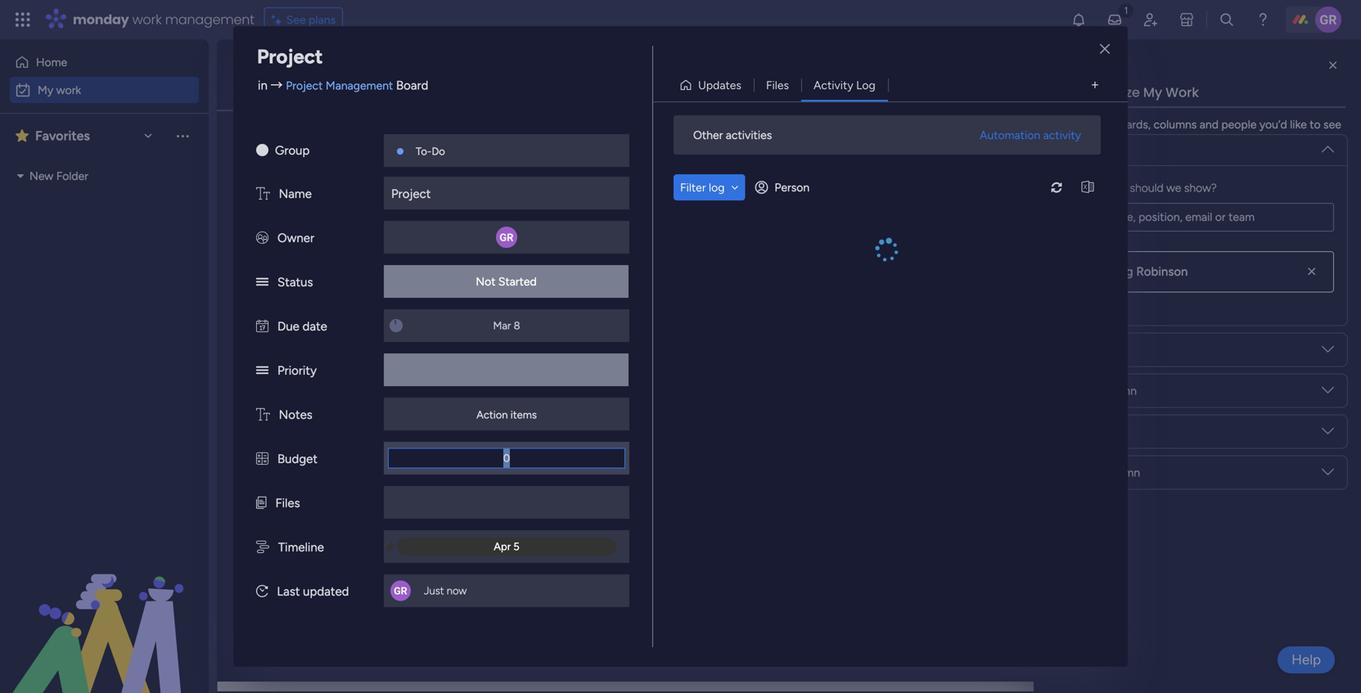 Task type: vqa. For each thing, say whether or not it's contained in the screenshot.
so
no



Task type: describe. For each thing, give the bounding box(es) containing it.
help
[[1292, 652, 1322, 669]]

invite members image
[[1143, 11, 1159, 28]]

a
[[337, 544, 347, 565]]

filter log button
[[674, 174, 745, 201]]

activity log button
[[802, 72, 888, 98]]

now
[[447, 585, 467, 598]]

person
[[775, 181, 810, 194]]

column for priority column
[[1101, 466, 1141, 480]]

export to excel image
[[1075, 181, 1101, 194]]

budget
[[278, 452, 318, 467]]

should
[[1130, 181, 1164, 195]]

choose the boards, columns and people you'd like to see
[[1051, 117, 1342, 131]]

2 + add item from the top
[[267, 371, 324, 385]]

name
[[279, 187, 312, 201]]

columns
[[1154, 117, 1197, 131]]

this
[[275, 308, 305, 329]]

none field inside project dialog
[[388, 448, 626, 469]]

work for my
[[56, 83, 81, 97]]

items inside 'without a date / 0 items'
[[411, 548, 439, 562]]

just
[[424, 585, 444, 598]]

2 vertical spatial date
[[1061, 425, 1085, 439]]

files button
[[754, 72, 802, 98]]

v2 multiple person column image
[[256, 231, 269, 246]]

monday marketplace image
[[1179, 11, 1195, 28]]

without
[[275, 544, 333, 565]]

search image
[[440, 136, 453, 149]]

folder
[[56, 169, 88, 183]]

1 inside overdue / 1 item
[[354, 136, 359, 149]]

updates button
[[673, 72, 754, 98]]

0 vertical spatial greg robinson image
[[1316, 7, 1342, 33]]

to
[[1310, 117, 1321, 131]]

this week / 1 item
[[275, 308, 393, 329]]

customize for customize my work
[[1071, 83, 1140, 102]]

dapulse text column image
[[256, 408, 270, 422]]

automation activity button
[[974, 122, 1088, 148]]

log
[[709, 181, 725, 194]]

column for date column
[[1088, 425, 1128, 439]]

project management link
[[286, 79, 393, 93]]

jan
[[1130, 165, 1147, 178]]

1 + add item from the top
[[267, 194, 324, 208]]

angle down image
[[732, 182, 739, 193]]

/ right a
[[389, 544, 397, 565]]

1 horizontal spatial people
[[1061, 143, 1096, 157]]

status inside project dialog
[[278, 275, 313, 290]]

23
[[1150, 165, 1161, 178]]

main content containing overdue /
[[216, 39, 1362, 694]]

week
[[309, 308, 347, 329]]

item inside overdue / 1 item
[[361, 136, 384, 149]]

last
[[277, 585, 300, 599]]

show?
[[1185, 181, 1217, 195]]

home link
[[10, 49, 199, 75]]

add view image
[[1092, 79, 1099, 91]]

group inside project dialog
[[275, 143, 310, 158]]

lottie animation image
[[0, 528, 209, 694]]

owner
[[278, 231, 314, 246]]

other activities
[[694, 128, 772, 142]]

customize for customize
[[612, 136, 667, 149]]

lottie animation element
[[0, 528, 209, 694]]

favorites
[[35, 128, 90, 144]]

started
[[499, 275, 537, 289]]

not
[[476, 275, 496, 289]]

management
[[165, 10, 254, 29]]

in → project management board
[[258, 78, 429, 93]]

timeline
[[278, 540, 324, 555]]

my for my work
[[242, 62, 279, 98]]

item up owner
[[301, 194, 324, 208]]

you'd
[[1260, 117, 1288, 131]]

customize button
[[586, 129, 674, 156]]

mar inside main content
[[1132, 342, 1150, 355]]

log
[[857, 78, 876, 92]]

2 vertical spatial project
[[391, 187, 431, 201]]

activities
[[726, 128, 772, 142]]

working
[[1226, 165, 1269, 178]]

just now
[[424, 585, 467, 598]]

do inside main content
[[719, 167, 733, 180]]

v2 status image for status
[[256, 275, 269, 290]]

new item
[[247, 136, 297, 149]]

boards,
[[1114, 117, 1151, 131]]

home
[[36, 55, 67, 69]]

overdue
[[275, 131, 339, 152]]

in
[[258, 78, 268, 93]]

items for 0
[[375, 430, 404, 444]]

greg robinson image inside main content
[[1075, 260, 1100, 284]]

notifications image
[[1071, 11, 1087, 28]]

work inside main content
[[1166, 83, 1199, 102]]

8 inside project dialog
[[514, 319, 520, 332]]

activity log
[[814, 78, 876, 92]]

filter
[[680, 181, 706, 194]]

work for monday
[[132, 10, 162, 29]]

dapulse timeline column image
[[256, 540, 269, 555]]

and
[[1200, 117, 1219, 131]]

other
[[694, 128, 723, 142]]

item inside this week / 1 item
[[370, 312, 393, 326]]

0 vertical spatial project
[[257, 45, 323, 68]]

greg robinson
[[1106, 264, 1188, 279]]

1 + from the top
[[267, 194, 274, 208]]

my for my work
[[38, 83, 53, 97]]

automation
[[980, 128, 1041, 142]]

greg robinson link
[[1106, 264, 1188, 279]]

activity
[[814, 78, 854, 92]]

activity
[[1044, 128, 1082, 142]]

to- inside main content
[[703, 167, 719, 180]]

updated
[[303, 585, 349, 599]]

project dialog
[[0, 0, 1362, 694]]

we
[[1167, 181, 1182, 195]]

new item button
[[241, 129, 304, 156]]

0 horizontal spatial 0
[[365, 430, 373, 444]]

monday
[[73, 10, 129, 29]]

caret down image
[[17, 170, 24, 182]]

0 vertical spatial status
[[1244, 131, 1278, 145]]

board
[[396, 78, 429, 93]]

v2 sun image
[[256, 143, 269, 158]]

action
[[477, 409, 508, 422]]

on
[[1272, 165, 1285, 178]]

0 vertical spatial date
[[1134, 131, 1158, 145]]

refresh image
[[1044, 181, 1070, 194]]

1 add from the top
[[277, 194, 298, 208]]

robinson
[[1137, 264, 1188, 279]]

whose items should we show?
[[1061, 181, 1217, 195]]

files inside button
[[766, 78, 789, 92]]

notes
[[279, 408, 313, 422]]

search everything image
[[1219, 11, 1236, 28]]

0 horizontal spatial people
[[1022, 131, 1057, 145]]

greg
[[1106, 264, 1134, 279]]



Task type: locate. For each thing, give the bounding box(es) containing it.
0 horizontal spatial to-
[[416, 145, 432, 158]]

automation activity
[[980, 128, 1082, 142]]

1 vertical spatial date
[[351, 544, 385, 565]]

mar down not started
[[493, 319, 511, 332]]

1 vertical spatial greg robinson image
[[1075, 260, 1100, 284]]

1 horizontal spatial 8
[[1153, 342, 1159, 355]]

to-do inside project dialog
[[416, 145, 445, 158]]

item inside button
[[274, 136, 297, 149]]

1 vertical spatial project
[[286, 79, 323, 93]]

mar 8 up "status column"
[[1132, 342, 1159, 355]]

favorites button
[[11, 122, 160, 150]]

to-do up the log
[[703, 167, 733, 180]]

update feed image
[[1107, 11, 1123, 28]]

customize my work
[[1071, 83, 1199, 102]]

greg robinson image
[[1316, 7, 1342, 33], [1075, 260, 1100, 284]]

priority up notes
[[278, 364, 317, 378]]

monday work management
[[73, 10, 254, 29]]

0 vertical spatial + add item
[[267, 194, 324, 208]]

0 horizontal spatial group
[[275, 143, 310, 158]]

1 vertical spatial v2 status image
[[256, 364, 269, 378]]

date column
[[1061, 425, 1128, 439]]

0 vertical spatial customize
[[1071, 83, 1140, 102]]

column up priority column
[[1088, 425, 1128, 439]]

not started
[[476, 275, 537, 289]]

new for new folder
[[29, 169, 53, 183]]

my work option
[[10, 77, 199, 103]]

0 vertical spatial new
[[247, 136, 271, 149]]

add
[[277, 194, 298, 208], [277, 371, 298, 385]]

new for new item
[[247, 136, 271, 149]]

items for action
[[511, 409, 537, 422]]

dapulse text column image
[[256, 187, 270, 201]]

0 horizontal spatial my
[[38, 83, 53, 97]]

0 horizontal spatial status
[[278, 275, 313, 290]]

mar 8 inside project dialog
[[493, 319, 520, 332]]

to-do
[[416, 145, 445, 158], [703, 167, 733, 180]]

0 inside 'without a date / 0 items'
[[401, 548, 408, 562]]

0 vertical spatial 8
[[514, 319, 520, 332]]

work up columns
[[1166, 83, 1199, 102]]

customize inside button
[[612, 136, 667, 149]]

/ right week
[[351, 308, 359, 329]]

1 vertical spatial new
[[29, 169, 53, 183]]

1 horizontal spatial work
[[132, 10, 162, 29]]

items inside project dialog
[[511, 409, 537, 422]]

v2 status image up dapulse date column icon
[[256, 275, 269, 290]]

date
[[303, 319, 327, 334], [351, 544, 385, 565]]

to- inside project dialog
[[416, 145, 432, 158]]

1 horizontal spatial to-do
[[703, 167, 733, 180]]

v2 status image
[[256, 275, 269, 290], [256, 364, 269, 378]]

0 horizontal spatial greg robinson image
[[1075, 260, 1100, 284]]

item up notes
[[301, 371, 324, 385]]

1 horizontal spatial customize
[[1071, 83, 1140, 102]]

date down greg robinson link
[[1134, 308, 1158, 322]]

1 horizontal spatial greg robinson image
[[1316, 7, 1342, 33]]

0 vertical spatial add
[[277, 194, 298, 208]]

column for status column
[[1097, 384, 1137, 398]]

date
[[1134, 131, 1158, 145], [1134, 308, 1158, 322], [1061, 425, 1085, 439]]

help image
[[1255, 11, 1272, 28]]

mar 8
[[493, 319, 520, 332], [1132, 342, 1159, 355]]

2 v2 status image from the top
[[256, 364, 269, 378]]

add right dapulse text column image
[[277, 194, 298, 208]]

1 horizontal spatial 1
[[362, 312, 367, 326]]

mar
[[493, 319, 511, 332], [1132, 342, 1150, 355]]

1 horizontal spatial new
[[247, 136, 271, 149]]

item
[[274, 136, 297, 149], [361, 136, 384, 149], [301, 194, 324, 208], [370, 312, 393, 326], [301, 371, 324, 385]]

0 horizontal spatial 1
[[354, 136, 359, 149]]

1 horizontal spatial work
[[1166, 83, 1199, 102]]

people
[[1222, 117, 1257, 131]]

8 down robinson
[[1153, 342, 1159, 355]]

1 horizontal spatial mar
[[1132, 342, 1150, 355]]

jan 23
[[1130, 165, 1161, 178]]

later /
[[275, 485, 327, 506]]

action items
[[477, 409, 537, 422]]

0
[[365, 430, 373, 444], [401, 548, 408, 562]]

home option
[[10, 49, 199, 75]]

1 vertical spatial mar 8
[[1132, 342, 1159, 355]]

priority inside project dialog
[[278, 364, 317, 378]]

Filter dashboard by text search field
[[310, 129, 459, 156]]

0 vertical spatial +
[[267, 194, 274, 208]]

1 vertical spatial date
[[1134, 308, 1158, 322]]

1 v2 status image from the top
[[256, 275, 269, 290]]

priority down "date column"
[[1061, 466, 1098, 480]]

None search field
[[310, 129, 459, 156]]

see
[[1324, 117, 1342, 131]]

to-do inside main content
[[703, 167, 733, 180]]

my up the boards, at the top of the page
[[1144, 83, 1163, 102]]

1 vertical spatial priority
[[1061, 466, 1098, 480]]

status column
[[1061, 384, 1137, 398]]

last updated
[[277, 585, 349, 599]]

2 horizontal spatial my
[[1144, 83, 1163, 102]]

1 horizontal spatial to-
[[703, 167, 719, 180]]

item right week
[[370, 312, 393, 326]]

8 down started in the left of the page
[[514, 319, 520, 332]]

work down "home"
[[56, 83, 81, 97]]

v2 status image down dapulse date column icon
[[256, 364, 269, 378]]

0 vertical spatial work
[[132, 10, 162, 29]]

none text field inside main content
[[1061, 203, 1335, 232]]

item right v2 sun icon at the top
[[274, 136, 297, 149]]

1 vertical spatial + add item
[[267, 371, 324, 385]]

work right monday
[[132, 10, 162, 29]]

new folder list box
[[0, 158, 209, 289]]

management
[[326, 79, 393, 93]]

whose
[[1061, 181, 1097, 195]]

status
[[1244, 131, 1278, 145], [278, 275, 313, 290], [1061, 384, 1094, 398]]

people
[[1022, 131, 1057, 145], [1061, 143, 1096, 157]]

main content
[[216, 39, 1362, 694]]

mar 8 down not started
[[493, 319, 520, 332]]

new right caret down icon
[[29, 169, 53, 183]]

2 horizontal spatial status
[[1244, 131, 1278, 145]]

0 horizontal spatial date
[[303, 319, 327, 334]]

/ right later
[[316, 485, 323, 506]]

later
[[275, 485, 312, 506]]

mar inside project dialog
[[493, 319, 511, 332]]

→
[[271, 78, 283, 93]]

1 vertical spatial 1
[[362, 312, 367, 326]]

0 vertical spatial date
[[303, 319, 327, 334]]

0 horizontal spatial work
[[285, 62, 351, 98]]

column down "date column"
[[1101, 466, 1141, 480]]

date right due
[[303, 319, 327, 334]]

1 vertical spatial to-do
[[703, 167, 733, 180]]

0 vertical spatial priority
[[278, 364, 317, 378]]

priority column
[[1061, 466, 1141, 480]]

1 horizontal spatial status
[[1061, 384, 1094, 398]]

0 horizontal spatial 8
[[514, 319, 520, 332]]

+ add item up owner
[[267, 194, 324, 208]]

2 + from the top
[[267, 371, 274, 385]]

+ left name
[[267, 194, 274, 208]]

new inside list box
[[29, 169, 53, 183]]

do
[[432, 145, 445, 158], [719, 167, 733, 180]]

v2 pulse updated log image
[[256, 585, 268, 599]]

None field
[[388, 448, 626, 469]]

0 vertical spatial do
[[432, 145, 445, 158]]

dapulse numbers column image
[[256, 452, 269, 467]]

project up →
[[257, 45, 323, 68]]

due date
[[278, 319, 327, 334]]

0 vertical spatial mar
[[493, 319, 511, 332]]

1 horizontal spatial group
[[729, 131, 761, 145]]

filter log
[[680, 181, 725, 194]]

None text field
[[1061, 203, 1335, 232]]

1 horizontal spatial do
[[719, 167, 733, 180]]

v2 file column image
[[256, 496, 267, 511]]

help button
[[1278, 647, 1335, 674]]

1 right week
[[362, 312, 367, 326]]

to- left search icon
[[416, 145, 432, 158]]

mar up "status column"
[[1132, 342, 1150, 355]]

new left overdue
[[247, 136, 271, 149]]

date down "status column"
[[1061, 425, 1085, 439]]

choose
[[1051, 117, 1091, 131]]

0 horizontal spatial mar 8
[[493, 319, 520, 332]]

work inside option
[[56, 83, 81, 97]]

+ add item up notes
[[267, 371, 324, 385]]

plans
[[309, 13, 336, 27]]

1 vertical spatial customize
[[612, 136, 667, 149]]

group right other
[[729, 131, 761, 145]]

customize left other
[[612, 136, 667, 149]]

v2 status image for priority
[[256, 364, 269, 378]]

work right →
[[285, 62, 351, 98]]

my
[[242, 62, 279, 98], [38, 83, 53, 97], [1144, 83, 1163, 102]]

1 inside this week / 1 item
[[362, 312, 367, 326]]

1 horizontal spatial mar 8
[[1132, 342, 1159, 355]]

0 horizontal spatial customize
[[612, 136, 667, 149]]

working on it
[[1226, 165, 1295, 178]]

1 horizontal spatial date
[[351, 544, 385, 565]]

priority
[[278, 364, 317, 378], [1061, 466, 1098, 480]]

0 horizontal spatial new
[[29, 169, 53, 183]]

status up working on it
[[1244, 131, 1278, 145]]

greg robinson image right help icon
[[1316, 7, 1342, 33]]

see plans button
[[264, 7, 343, 32]]

column up "date column"
[[1097, 384, 1137, 398]]

work
[[132, 10, 162, 29], [56, 83, 81, 97]]

dapulse date column image
[[256, 319, 269, 334]]

1 image
[[1119, 1, 1134, 19]]

to-
[[416, 145, 432, 158], [703, 167, 719, 180]]

8 inside main content
[[1153, 342, 1159, 355]]

mar 8 inside main content
[[1132, 342, 1159, 355]]

project down filter dashboard by text search box
[[391, 187, 431, 201]]

0 vertical spatial v2 status image
[[256, 275, 269, 290]]

1 horizontal spatial priority
[[1061, 466, 1098, 480]]

1 vertical spatial do
[[719, 167, 733, 180]]

group
[[729, 131, 761, 145], [275, 143, 310, 158]]

1 vertical spatial add
[[277, 371, 298, 385]]

0 horizontal spatial priority
[[278, 364, 317, 378]]

items for whose
[[1099, 181, 1127, 195]]

my up new item
[[242, 62, 279, 98]]

do inside project dialog
[[432, 145, 445, 158]]

1 vertical spatial work
[[56, 83, 81, 97]]

+ add item
[[267, 194, 324, 208], [267, 371, 324, 385]]

8
[[514, 319, 520, 332], [1153, 342, 1159, 355]]

1 vertical spatial to-
[[703, 167, 719, 180]]

new folder
[[29, 169, 88, 183]]

files left activity
[[766, 78, 789, 92]]

group inside main content
[[729, 131, 761, 145]]

priority inside main content
[[1061, 466, 1098, 480]]

without a date / 0 items
[[275, 544, 439, 565]]

priority for priority column
[[1061, 466, 1098, 480]]

my work
[[38, 83, 81, 97]]

0 vertical spatial 0
[[365, 430, 373, 444]]

1 horizontal spatial files
[[766, 78, 789, 92]]

date inside project dialog
[[303, 319, 327, 334]]

to-do down board
[[416, 145, 445, 158]]

0 horizontal spatial files
[[276, 496, 300, 511]]

to- up the log
[[703, 167, 719, 180]]

my work link
[[10, 77, 199, 103]]

my inside option
[[38, 83, 53, 97]]

priority for priority
[[278, 364, 317, 378]]

2 vertical spatial status
[[1061, 384, 1094, 398]]

files
[[766, 78, 789, 92], [276, 496, 300, 511]]

2 vertical spatial column
[[1101, 466, 1141, 480]]

close image
[[1100, 43, 1110, 55]]

0 vertical spatial files
[[766, 78, 789, 92]]

0 vertical spatial to-
[[416, 145, 432, 158]]

date right a
[[351, 544, 385, 565]]

see
[[286, 13, 306, 27]]

0 vertical spatial 1
[[354, 136, 359, 149]]

person button
[[749, 174, 820, 201]]

0 vertical spatial column
[[1097, 384, 1137, 398]]

1 horizontal spatial my
[[242, 62, 279, 98]]

column
[[1097, 384, 1137, 398], [1088, 425, 1128, 439], [1101, 466, 1141, 480]]

1 vertical spatial files
[[276, 496, 300, 511]]

overdue / 1 item
[[275, 131, 384, 152]]

1 right overdue
[[354, 136, 359, 149]]

0 vertical spatial to-do
[[416, 145, 445, 158]]

my work
[[242, 62, 351, 98]]

project
[[257, 45, 323, 68], [286, 79, 323, 93], [391, 187, 431, 201]]

1 vertical spatial +
[[267, 371, 274, 385]]

my down "home"
[[38, 83, 53, 97]]

my inside main content
[[1144, 83, 1163, 102]]

greg robinson image left greg
[[1075, 260, 1100, 284]]

status up "date column"
[[1061, 384, 1094, 398]]

group right v2 sun icon at the top
[[275, 143, 310, 158]]

1 vertical spatial column
[[1088, 425, 1128, 439]]

+ up dapulse text column icon
[[267, 371, 274, 385]]

1 vertical spatial mar
[[1132, 342, 1150, 355]]

date up jan 23
[[1134, 131, 1158, 145]]

like
[[1291, 117, 1307, 131]]

new inside button
[[247, 136, 271, 149]]

project right →
[[286, 79, 323, 93]]

it
[[1288, 165, 1295, 178]]

2 add from the top
[[277, 371, 298, 385]]

/ right overdue
[[342, 131, 350, 152]]

status up this
[[278, 275, 313, 290]]

project inside "in → project management board"
[[286, 79, 323, 93]]

1 vertical spatial 8
[[1153, 342, 1159, 355]]

customize up the
[[1071, 83, 1140, 102]]

new
[[247, 136, 271, 149], [29, 169, 53, 183]]

files right v2 file column icon at the bottom left of page
[[276, 496, 300, 511]]

0 horizontal spatial mar
[[493, 319, 511, 332]]

0 vertical spatial mar 8
[[493, 319, 520, 332]]

item down management
[[361, 136, 384, 149]]

0 horizontal spatial work
[[56, 83, 81, 97]]

1 vertical spatial 0
[[401, 548, 408, 562]]

due
[[278, 319, 300, 334]]

1 horizontal spatial 0
[[401, 548, 408, 562]]

add up notes
[[277, 371, 298, 385]]

see plans
[[286, 13, 336, 27]]

0 horizontal spatial to-do
[[416, 145, 445, 158]]

the
[[1094, 117, 1111, 131]]

1 vertical spatial status
[[278, 275, 313, 290]]

select product image
[[15, 11, 31, 28]]

0 horizontal spatial do
[[432, 145, 445, 158]]

work
[[285, 62, 351, 98], [1166, 83, 1199, 102]]

0 items
[[365, 430, 404, 444]]

v2 star 2 image
[[16, 126, 29, 146]]



